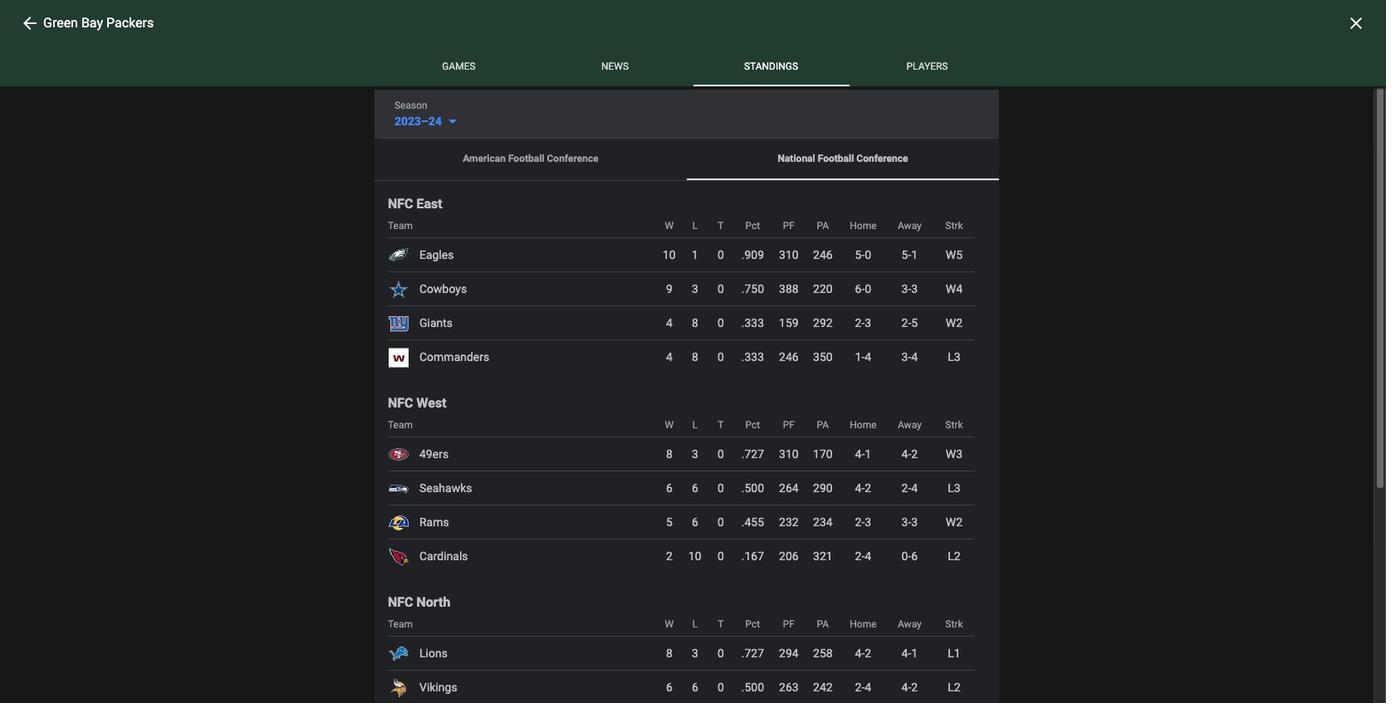 Task type: vqa. For each thing, say whether or not it's contained in the screenshot.
100
no



Task type: describe. For each thing, give the bounding box(es) containing it.
seahawks element
[[375, 472, 999, 506]]

team for nfc north
[[388, 619, 413, 630]]

trends international nfl green bay packers - logo 21 wall poster, 22.37" x  34.00", unframed version image
[[795, 200, 867, 309]]

1 vertical spatial a
[[1079, 469, 1085, 482]]

to
[[598, 694, 609, 703]]

: for manager
[[897, 655, 900, 669]]

arena/stadium link
[[808, 607, 886, 620]]

the up wikipedia link
[[913, 469, 929, 482]]

49ers link
[[419, 438, 455, 471]]

team inside the green bay packers are a professional american football team based in green bay, wisconsin. the packers compete in the national football league as a member club of the national football conference north division.
[[850, 450, 877, 464]]

championships
[[831, 535, 911, 548]]

general manager link
[[808, 655, 897, 669]]

football
[[808, 450, 847, 464]]

away for nfc west
[[898, 419, 922, 431]]

matt
[[875, 559, 900, 572]]

team for nfc east
[[388, 220, 413, 232]]

commanders link
[[419, 340, 496, 374]]

pct for nfc east
[[745, 220, 760, 232]]

lambeau
[[893, 607, 941, 620]]

compete
[[852, 469, 898, 482]]

cowboys link
[[419, 272, 474, 306]]

football inside button
[[818, 153, 854, 164]]

general manager : brian gutekunst
[[808, 655, 986, 669]]

0 vertical spatial a
[[949, 432, 955, 445]]

home for nfc north
[[850, 619, 877, 630]]

arena/stadium lambeau field
[[808, 607, 969, 620]]

news:
[[305, 426, 337, 440]]

pf for nfc west
[[783, 419, 795, 431]]

american football conference button
[[375, 139, 687, 179]]

wikipedia
[[885, 505, 936, 519]]

pa for north
[[817, 619, 829, 630]]

head
[[808, 559, 835, 572]]

news
[[601, 61, 629, 72]]

official inside home: the official source of the latest packers headlines, news, videos, photos, tickets, rosters, stats, schedule, ...
[[426, 190, 461, 203]]

the inside home: the official source of the latest packers headlines, news, videos, photos, tickets, rosters, stats, schedule, ...
[[515, 190, 532, 203]]

conference for american football conference
[[547, 153, 599, 164]]

strk for east
[[945, 220, 963, 232]]

nfl championships link
[[808, 535, 911, 548]]

1 vertical spatial source
[[400, 426, 435, 440]]

member
[[808, 487, 851, 500]]

conference inside the green bay packers are a professional american football team based in green bay, wisconsin. the packers compete in the national football league as a member club of the national football conference north division.
[[1002, 487, 1062, 500]]

bay,
[[959, 450, 980, 464]]

1997,
[[949, 535, 977, 548]]

general
[[808, 655, 848, 669]]

players
[[906, 61, 948, 72]]

0 vertical spatial from
[[272, 455, 297, 468]]

nfl championships : 2011, 1997, 1968, 1967
[[808, 535, 1037, 548]]

: left mark
[[830, 631, 833, 645]]

packers-chiefs injury report | nov. 30, 2023 heading
[[376, 672, 529, 703]]

cardinals link
[[419, 540, 475, 573]]

football inside "button"
[[508, 153, 544, 164]]

0 vertical spatial |
[[302, 164, 306, 184]]

green bay packers team roster: the latest packers player roster ...
[[206, 371, 551, 385]]

tackle
[[613, 694, 648, 703]]

rams element
[[375, 506, 999, 540]]

2 vertical spatial latest
[[470, 426, 499, 440]]

2023
[[475, 694, 505, 703]]

schedule:
[[305, 261, 356, 275]]

1 vertical spatial national
[[932, 469, 975, 482]]

photos,
[[261, 208, 299, 221]]

0 horizontal spatial of
[[438, 426, 448, 440]]

1 horizontal spatial green bay packers
[[396, 653, 479, 665]]

2011,
[[917, 535, 946, 548]]

wikipedia link
[[885, 505, 936, 519]]

away for nfc north
[[898, 619, 922, 630]]

ceo
[[808, 631, 830, 645]]

eagles element
[[375, 238, 999, 272]]

nfc for nfc north
[[388, 595, 413, 610]]

more results from packers.com »
[[205, 455, 375, 468]]

ceo : mark murphy
[[808, 631, 904, 645]]

home inside packers home | green bay packers – packers.com link
[[253, 164, 298, 184]]

1967
[[1011, 535, 1037, 548]]

upload.wikimedia.org/wikipedia/commons/thumb/5/50/... image
[[795, 90, 961, 198]]

latest for the
[[535, 190, 564, 203]]

manager
[[851, 655, 897, 669]]

coach
[[838, 559, 869, 572]]

lafleur
[[902, 559, 941, 572]]

the up the football
[[808, 432, 827, 445]]

giants
[[419, 316, 453, 330]]

east
[[416, 196, 442, 212]]

2 horizontal spatial green bay packers
[[582, 653, 665, 665]]

home: the official source of the latest packers headlines, news, videos, photos, tickets, rosters, stats, schedule, ...
[[190, 190, 663, 221]]

eagles link
[[419, 238, 460, 272]]

green bay packers | green bay wi image
[[963, 74, 1102, 213]]

videos,
[[222, 208, 258, 221]]

head coach : matt lafleur
[[808, 559, 941, 572]]

l for nfc north
[[692, 619, 698, 630]]

based
[[879, 450, 911, 464]]

packers-
[[376, 674, 427, 690]]

the up seahawks link
[[451, 426, 468, 440]]

... right roster
[[542, 371, 551, 385]]

pa for west
[[817, 419, 829, 431]]

nfc north
[[388, 595, 450, 610]]

latest
[[190, 507, 240, 530]]

commanders
[[419, 350, 489, 364]]

vikings
[[419, 681, 457, 694]]

... right preseason on the left of page
[[537, 261, 546, 275]]

pct for nfc north
[[745, 619, 760, 630]]

preseason
[[480, 261, 534, 275]]

rosters,
[[342, 208, 380, 221]]

w for nfc east
[[665, 220, 674, 232]]

seahawks
[[419, 482, 472, 495]]

0 vertical spatial injury
[[305, 316, 333, 330]]

30,
[[454, 694, 472, 703]]

pct for nfc west
[[745, 419, 760, 431]]

t for nfc east
[[718, 220, 724, 232]]

;
[[374, 316, 376, 330]]

brian gutekunst link
[[903, 655, 986, 669]]

its
[[651, 694, 666, 703]]

2 vertical spatial national
[[911, 487, 955, 500]]

source inside home: the official source of the latest packers headlines, news, videos, photos, tickets, rosters, stats, schedule, ...
[[464, 190, 499, 203]]

w for nfc west
[[665, 419, 674, 431]]

l for nfc east
[[692, 220, 698, 232]]

surging
[[615, 674, 659, 690]]

the up wikipedia
[[892, 487, 908, 500]]

dialog containing packers
[[0, 0, 1386, 703]]

gutekunst
[[933, 655, 986, 669]]

more results from packers.com » link
[[205, 455, 375, 468]]

report inside packers-chiefs injury report | nov. 30, 2023
[[376, 694, 415, 703]]

team inside green bay packers football team
[[852, 355, 879, 368]]

| inside packers-chiefs injury report | nov. 30, 2023
[[418, 694, 422, 703]]

are
[[930, 432, 946, 445]]

49ers element
[[375, 437, 999, 472]]

–
[[453, 164, 463, 184]]

0 horizontal spatial report
[[336, 316, 371, 330]]



Task type: locate. For each thing, give the bounding box(es) containing it.
1 pct from the top
[[745, 220, 760, 232]]

1 t from the top
[[718, 220, 724, 232]]

standings section element
[[375, 194, 999, 703], [375, 194, 999, 375], [375, 394, 999, 574], [375, 593, 999, 703]]

pa for east
[[817, 220, 829, 232]]

home for nfc east
[[850, 220, 877, 232]]

2023–24
[[394, 115, 442, 128]]

ceo link
[[808, 631, 830, 645]]

nfc for nfc east
[[388, 196, 413, 212]]

the inside home: the official source of the latest packers headlines, news, videos, photos, tickets, rosters, stats, schedule, ...
[[404, 190, 424, 203]]

t up 'lions' element
[[718, 619, 724, 630]]

packers inside green bay packers football team
[[922, 319, 1004, 349]]

of down "american football conference" "button"
[[502, 190, 513, 203]]

1 vertical spatial in
[[900, 469, 910, 482]]

1 vertical spatial pa
[[817, 419, 829, 431]]

pf
[[783, 220, 795, 232], [783, 419, 795, 431], [783, 619, 795, 630]]

conference inside button
[[856, 153, 908, 164]]

:
[[911, 535, 914, 548], [869, 559, 873, 572], [830, 631, 833, 645], [897, 655, 900, 669]]

a right as
[[1079, 469, 1085, 482]]

packers home | green bay packers – packers.com link
[[190, 131, 563, 185]]

0 horizontal spatial green bay packers
[[43, 15, 154, 31]]

commanders element
[[375, 340, 999, 375]]

green
[[43, 15, 78, 31], [310, 164, 354, 184], [206, 261, 236, 275], [381, 261, 411, 275], [206, 316, 236, 330], [808, 319, 873, 349], [206, 371, 236, 385], [206, 426, 236, 440], [830, 432, 860, 445], [926, 450, 956, 464], [396, 653, 422, 665], [582, 653, 608, 665]]

2 l from the top
[[692, 419, 698, 431]]

standings section element containing nfc north
[[375, 593, 999, 703]]

: for championships
[[911, 535, 914, 548]]

american up league at right
[[1025, 432, 1074, 445]]

1 horizontal spatial conference
[[856, 153, 908, 164]]

latest right 49ers link
[[470, 426, 499, 440]]

1 horizontal spatial |
[[418, 694, 422, 703]]

1 vertical spatial report
[[376, 694, 415, 703]]

1 vertical spatial team
[[850, 450, 877, 464]]

source up the 49ers at the bottom left of the page
[[400, 426, 435, 440]]

brian
[[903, 655, 930, 669]]

0 horizontal spatial conference
[[547, 153, 599, 164]]

1 vertical spatial north
[[416, 595, 450, 610]]

the green bay packers want to 'kick the door down' and ... image
[[854, 200, 1018, 309]]

2 pa from the top
[[817, 419, 829, 431]]

the right roster: at the left
[[376, 371, 396, 385]]

0 vertical spatial report
[[336, 316, 371, 330]]

1 vertical spatial from
[[244, 507, 284, 530]]

pct up eagles element
[[745, 220, 760, 232]]

2 vertical spatial w
[[665, 619, 674, 630]]

t for nfc north
[[718, 619, 724, 630]]

national football conference
[[778, 153, 908, 164]]

pct up 'lions' element
[[745, 619, 760, 630]]

0 vertical spatial pf
[[783, 220, 795, 232]]

vikings oppo research: green bay packers - daily norseman image
[[994, 200, 1102, 309]]

3 strk from the top
[[945, 619, 963, 630]]

cardinals element
[[375, 540, 999, 574]]

latest down "american football conference" "button"
[[535, 190, 564, 203]]

cardinals
[[419, 550, 468, 563]]

3 pf from the top
[[783, 619, 795, 630]]

north inside the green bay packers are a professional american football team based in green bay, wisconsin. the packers compete in the national football league as a member club of the national football conference north division.
[[808, 505, 837, 519]]

report left ; at the top of page
[[336, 316, 371, 330]]

0 horizontal spatial in
[[900, 469, 910, 482]]

bay inside dialog
[[81, 15, 103, 31]]

team for nfc west
[[388, 419, 413, 431]]

0 vertical spatial national
[[778, 153, 815, 164]]

players tab
[[849, 47, 1005, 86]]

bay inside green bay packers football team
[[879, 319, 917, 349]]

3 l from the top
[[692, 619, 698, 630]]

1 vertical spatial packers.com
[[289, 507, 394, 530]]

0 vertical spatial w
[[665, 220, 674, 232]]

bay
[[81, 15, 103, 31], [358, 164, 385, 184], [239, 261, 258, 275], [414, 261, 433, 275], [239, 316, 258, 330], [879, 319, 917, 349], [239, 371, 258, 385], [239, 426, 258, 440], [863, 432, 882, 445], [424, 653, 441, 665], [610, 653, 627, 665]]

games tab
[[381, 47, 537, 86]]

w for nfc north
[[665, 619, 674, 630]]

the
[[404, 190, 424, 203], [358, 261, 378, 275], [376, 371, 396, 385], [340, 426, 359, 440], [808, 432, 827, 445], [1042, 450, 1062, 464]]

nfc east
[[388, 196, 442, 212]]

football inside green bay packers football team
[[808, 355, 849, 368]]

from right the latest
[[244, 507, 284, 530]]

1 horizontal spatial in
[[914, 450, 923, 464]]

3 away from the top
[[898, 619, 922, 630]]

official down nfc west at the bottom
[[362, 426, 397, 440]]

stats,
[[383, 208, 411, 221]]

lions link
[[419, 637, 454, 670]]

report down "packers-"
[[376, 694, 415, 703]]

arena/stadium
[[808, 607, 886, 620]]

list
[[186, 540, 1386, 703]]

packers home | green bay packers – packers.com
[[190, 164, 563, 184]]

2 vertical spatial t
[[718, 619, 724, 630]]

tickets,
[[302, 208, 339, 221]]

list item
[[190, 540, 359, 703]]

: left 2011,
[[911, 535, 914, 548]]

american inside "button"
[[463, 153, 506, 164]]

american up schedule, ...
[[463, 153, 506, 164]]

vikings link
[[419, 671, 464, 703]]

chiefs
[[427, 674, 465, 690]]

3 nfc from the top
[[388, 595, 413, 610]]

0 horizontal spatial packers.com
[[289, 507, 394, 530]]

0 vertical spatial packers.com
[[468, 164, 563, 184]]

list containing packers-chiefs injury report | nov. 30, 2023
[[186, 540, 1386, 703]]

packers.com right –
[[468, 164, 563, 184]]

0 vertical spatial pct
[[745, 220, 760, 232]]

3 pct from the top
[[745, 619, 760, 630]]

standings section element containing nfc west
[[375, 394, 999, 574]]

pa
[[817, 220, 829, 232], [817, 419, 829, 431], [817, 619, 829, 630]]

1 vertical spatial pf
[[783, 419, 795, 431]]

2 pct from the top
[[745, 419, 760, 431]]

home up compete
[[850, 419, 877, 431]]

green inside green bay packers football team
[[808, 319, 873, 349]]

latest from packers.com
[[190, 507, 394, 530]]

2 horizontal spatial conference
[[1002, 487, 1062, 500]]

: left brian
[[897, 655, 900, 669]]

1 vertical spatial pct
[[745, 419, 760, 431]]

0 horizontal spatial injury
[[305, 316, 333, 330]]

injury
[[305, 316, 333, 330], [468, 674, 500, 690]]

home up 'photos,'
[[253, 164, 298, 184]]

packers' surging offense ready to tackle its nex
[[562, 674, 707, 703]]

american football conference
[[463, 153, 599, 164]]

1 vertical spatial t
[[718, 419, 724, 431]]

conference inside "button"
[[547, 153, 599, 164]]

in right based
[[914, 450, 923, 464]]

north
[[808, 505, 837, 519], [416, 595, 450, 610]]

2 pf from the top
[[783, 419, 795, 431]]

0 vertical spatial t
[[718, 220, 724, 232]]

nfl
[[808, 535, 828, 548]]

field
[[944, 607, 969, 620]]

1 horizontal spatial source
[[464, 190, 499, 203]]

| left nov.
[[418, 694, 422, 703]]

pa up the football
[[817, 419, 829, 431]]

national
[[778, 153, 815, 164], [932, 469, 975, 482], [911, 487, 955, 500]]

2 strk from the top
[[945, 419, 963, 431]]

1 horizontal spatial report
[[376, 694, 415, 703]]

1 horizontal spatial packers.com
[[468, 164, 563, 184]]

0 vertical spatial away
[[898, 220, 922, 232]]

strk
[[945, 220, 963, 232], [945, 419, 963, 431], [945, 619, 963, 630]]

matt lafleur link
[[875, 559, 941, 572]]

pct up 49ers element
[[745, 419, 760, 431]]

0 vertical spatial american
[[463, 153, 506, 164]]

wisconsin.
[[983, 450, 1039, 464]]

lambeau field link
[[893, 607, 969, 620]]

2 vertical spatial nfc
[[388, 595, 413, 610]]

home up mark murphy link
[[850, 619, 877, 630]]

west
[[416, 395, 446, 411]]

2 w from the top
[[665, 419, 674, 431]]

|
[[302, 164, 306, 184], [418, 694, 422, 703]]

national football conference button
[[687, 139, 999, 180]]

injury inside packers-chiefs injury report | nov. 30, 2023
[[468, 674, 500, 690]]

t up eagles element
[[718, 220, 724, 232]]

the right news:
[[340, 426, 359, 440]]

49ers
[[419, 448, 449, 461]]

of inside the green bay packers are a professional american football team based in green bay, wisconsin. the packers compete in the national football league as a member club of the national football conference north division.
[[878, 487, 889, 500]]

green bay packers
[[43, 15, 154, 31], [396, 653, 479, 665], [582, 653, 665, 665]]

1 horizontal spatial latest
[[470, 426, 499, 440]]

1 vertical spatial official
[[362, 426, 397, 440]]

packers' surging offense ready to tackle its nex heading
[[562, 672, 715, 703]]

roster:
[[337, 371, 373, 385]]

nov.
[[425, 694, 451, 703]]

packers.com down packers.com »
[[289, 507, 394, 530]]

0 horizontal spatial official
[[362, 426, 397, 440]]

1 nfc from the top
[[388, 196, 413, 212]]

the up league at right
[[1042, 450, 1062, 464]]

strk for west
[[945, 419, 963, 431]]

2 t from the top
[[718, 419, 724, 431]]

1968,
[[980, 535, 1008, 548]]

roster
[[509, 371, 539, 385]]

strk for north
[[945, 619, 963, 630]]

0 horizontal spatial source
[[400, 426, 435, 440]]

2 vertical spatial l
[[692, 619, 698, 630]]

giants element
[[375, 306, 999, 340]]

2 nfc from the top
[[388, 395, 413, 411]]

lions element
[[375, 636, 999, 671]]

headshot
[[461, 316, 510, 330]]

1 horizontal spatial injury
[[468, 674, 500, 690]]

0 horizontal spatial |
[[302, 164, 306, 184]]

l up 'lions' element
[[692, 619, 698, 630]]

of right club
[[878, 487, 889, 500]]

1 vertical spatial injury
[[468, 674, 500, 690]]

schedule, ...
[[414, 208, 475, 221]]

1 vertical spatial away
[[898, 419, 922, 431]]

pf for nfc north
[[783, 619, 795, 630]]

0 vertical spatial latest
[[535, 190, 564, 203]]

1 strk from the top
[[945, 220, 963, 232]]

official
[[426, 190, 461, 203], [362, 426, 397, 440]]

2 away from the top
[[898, 419, 922, 431]]

1 vertical spatial american
[[1025, 432, 1074, 445]]

l for nfc west
[[692, 419, 698, 431]]

a right are
[[949, 432, 955, 445]]

in down based
[[900, 469, 910, 482]]

dialog
[[0, 0, 1386, 703]]

w up eagles element
[[665, 220, 674, 232]]

1 vertical spatial of
[[438, 426, 448, 440]]

2 vertical spatial pa
[[817, 619, 829, 630]]

0 vertical spatial in
[[914, 450, 923, 464]]

1 w from the top
[[665, 220, 674, 232]]

latest up nfc west at the bottom
[[398, 371, 427, 385]]

club
[[854, 487, 875, 500]]

team down 'nfc east'
[[388, 220, 413, 232]]

| up the tickets,
[[302, 164, 306, 184]]

north down the member on the right bottom of the page
[[808, 505, 837, 519]]

team left roster: at the left
[[305, 371, 334, 385]]

tab list
[[381, 47, 1005, 86]]

of inside home: the official source of the latest packers headlines, news, videos, photos, tickets, rosters, stats, schedule, ...
[[502, 190, 513, 203]]

latest for the
[[398, 371, 427, 385]]

navigation
[[173, 1, 802, 34]]

the down "american football conference" "button"
[[515, 190, 532, 203]]

north inside standings section 'element'
[[416, 595, 450, 610]]

injury up "2023"
[[468, 674, 500, 690]]

the green bay packers are a professional american football team based in green bay, wisconsin. the packers compete in the national football league as a member club of the national football conference north division.
[[808, 432, 1085, 519]]

green bay packers injury report ; kadarius toney headshot ...
[[206, 316, 522, 330]]

1 vertical spatial l
[[692, 419, 698, 431]]

conference for national football conference
[[856, 153, 908, 164]]

1 vertical spatial strk
[[945, 419, 963, 431]]

3 w from the top
[[665, 619, 674, 630]]

l up 49ers element
[[692, 419, 698, 431]]

in
[[914, 450, 923, 464], [900, 469, 910, 482]]

0 vertical spatial of
[[502, 190, 513, 203]]

2 horizontal spatial latest
[[535, 190, 564, 203]]

0 vertical spatial nfc
[[388, 196, 413, 212]]

the up "stats,"
[[404, 190, 424, 203]]

0 horizontal spatial latest
[[398, 371, 427, 385]]

2 vertical spatial pct
[[745, 619, 760, 630]]

2 vertical spatial pf
[[783, 619, 795, 630]]

of up the 49ers at the bottom left of the page
[[438, 426, 448, 440]]

american inside the green bay packers are a professional american football team based in green bay, wisconsin. the packers compete in the national football league as a member club of the national football conference north division.
[[1025, 432, 1074, 445]]

: left matt on the bottom of the page
[[869, 559, 873, 572]]

1 l from the top
[[692, 220, 698, 232]]

home for nfc west
[[850, 419, 877, 431]]

the
[[515, 190, 532, 203], [451, 426, 468, 440], [913, 469, 929, 482], [892, 487, 908, 500]]

1 horizontal spatial official
[[426, 190, 461, 203]]

packers
[[43, 15, 91, 31], [106, 15, 154, 31], [190, 164, 249, 184], [389, 164, 448, 184], [566, 190, 608, 203], [261, 261, 302, 275], [436, 261, 477, 275], [261, 316, 302, 330], [922, 319, 1004, 349], [261, 371, 302, 385], [430, 371, 472, 385], [261, 426, 302, 440], [885, 432, 927, 445], [808, 469, 849, 482], [443, 653, 479, 665], [629, 653, 665, 665]]

the right schedule:
[[358, 261, 378, 275]]

0 vertical spatial strk
[[945, 220, 963, 232]]

w
[[665, 220, 674, 232], [665, 419, 674, 431], [665, 619, 674, 630]]

mark murphy link
[[836, 631, 904, 645]]

3 t from the top
[[718, 619, 724, 630]]

national inside button
[[778, 153, 815, 164]]

from right the results
[[272, 455, 297, 468]]

... down player
[[502, 426, 511, 440]]

season
[[394, 100, 427, 111]]

pa down national football conference button
[[817, 220, 829, 232]]

home down national football conference button
[[850, 220, 877, 232]]

north down cardinals
[[416, 595, 450, 610]]

w up 49ers element
[[665, 419, 674, 431]]

report
[[336, 316, 371, 330], [376, 694, 415, 703]]

kadarius
[[379, 316, 425, 330]]

1 pa from the top
[[817, 220, 829, 232]]

green bay packers schedule: the green bay packers preseason ...
[[206, 261, 546, 275]]

1 vertical spatial nfc
[[388, 395, 413, 411]]

0 vertical spatial pa
[[817, 220, 829, 232]]

team down nfc north
[[388, 619, 413, 630]]

0 horizontal spatial a
[[949, 432, 955, 445]]

1 vertical spatial latest
[[398, 371, 427, 385]]

seahawks link
[[419, 472, 479, 505]]

mark
[[836, 631, 862, 645]]

nfc for nfc west
[[388, 395, 413, 411]]

0 vertical spatial north
[[808, 505, 837, 519]]

team down nfc west at the bottom
[[388, 419, 413, 431]]

0 vertical spatial official
[[426, 190, 461, 203]]

1 away from the top
[[898, 220, 922, 232]]

3 pa from the top
[[817, 619, 829, 630]]

1 vertical spatial w
[[665, 419, 674, 431]]

away for nfc east
[[898, 220, 922, 232]]

injury left ; at the top of page
[[305, 316, 333, 330]]

packers'
[[562, 674, 612, 690]]

0 vertical spatial source
[[464, 190, 499, 203]]

cowboys element
[[375, 272, 999, 306]]

professional
[[958, 432, 1022, 445]]

pf for nfc east
[[783, 220, 795, 232]]

1 vertical spatial |
[[418, 694, 422, 703]]

0 horizontal spatial north
[[416, 595, 450, 610]]

w up 'lions' element
[[665, 619, 674, 630]]

packers inside home: the official source of the latest packers headlines, news, videos, photos, tickets, rosters, stats, schedule, ...
[[566, 190, 608, 203]]

1 horizontal spatial of
[[502, 190, 513, 203]]

2 vertical spatial away
[[898, 619, 922, 630]]

pa up ceo
[[817, 619, 829, 630]]

standings tab
[[693, 47, 849, 86]]

away
[[898, 220, 922, 232], [898, 419, 922, 431], [898, 619, 922, 630]]

l up eagles element
[[692, 220, 698, 232]]

2 vertical spatial strk
[[945, 619, 963, 630]]

giants link
[[419, 306, 459, 340]]

nfc west
[[388, 395, 446, 411]]

team
[[852, 355, 879, 368], [850, 450, 877, 464]]

t for nfc west
[[718, 419, 724, 431]]

tab list containing games
[[381, 47, 1005, 86]]

1 horizontal spatial a
[[1079, 469, 1085, 482]]

official up schedule, ...
[[426, 190, 461, 203]]

source
[[464, 190, 499, 203], [400, 426, 435, 440]]

t up 49ers element
[[718, 419, 724, 431]]

latest
[[535, 190, 564, 203], [398, 371, 427, 385], [470, 426, 499, 440]]

vikings element
[[375, 671, 999, 703]]

: for coach
[[869, 559, 873, 572]]

source up schedule, ...
[[464, 190, 499, 203]]

1 horizontal spatial american
[[1025, 432, 1074, 445]]

latest inside home: the official source of the latest packers headlines, news, videos, photos, tickets, rosters, stats, schedule, ...
[[535, 190, 564, 203]]

2 horizontal spatial of
[[878, 487, 889, 500]]

bay inside the green bay packers are a professional american football team based in green bay, wisconsin. the packers compete in the national football league as a member club of the national football conference north division.
[[863, 432, 882, 445]]

l
[[692, 220, 698, 232], [692, 419, 698, 431], [692, 619, 698, 630]]

offense
[[662, 674, 707, 690]]

results
[[234, 455, 269, 468]]

0 vertical spatial team
[[852, 355, 879, 368]]

... right headshot
[[512, 316, 522, 330]]

division.
[[840, 505, 883, 519]]

news,
[[190, 208, 219, 221]]

games
[[442, 61, 476, 72]]

1 pf from the top
[[783, 220, 795, 232]]

1 horizontal spatial north
[[808, 505, 837, 519]]

0 horizontal spatial american
[[463, 153, 506, 164]]

player
[[475, 371, 506, 385]]

0 vertical spatial l
[[692, 220, 698, 232]]

green bay packers football team
[[808, 319, 1004, 368]]

rams link
[[419, 506, 456, 539]]

news tab
[[537, 47, 693, 86]]

2 vertical spatial of
[[878, 487, 889, 500]]

as
[[1064, 469, 1076, 482]]



